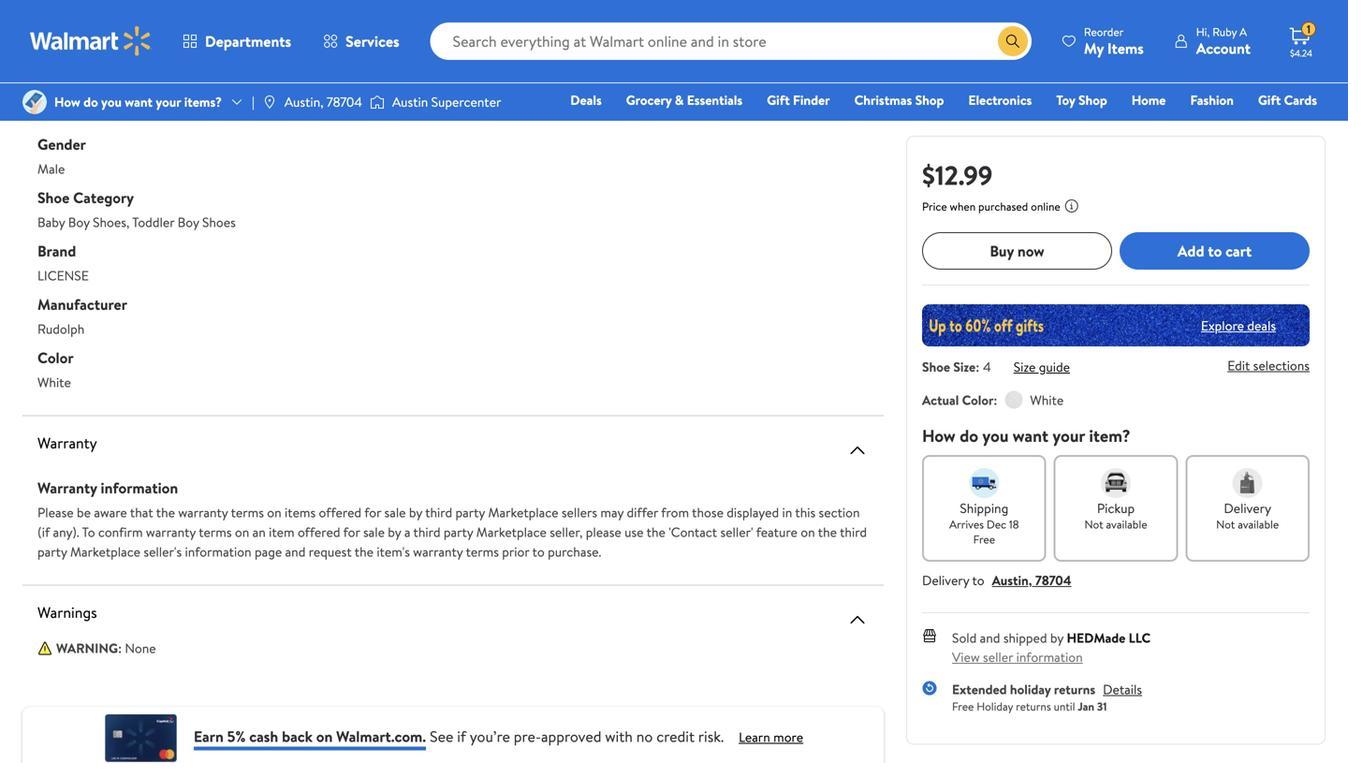 Task type: describe. For each thing, give the bounding box(es) containing it.
holiday
[[1010, 680, 1051, 699]]

0 vertical spatial terms
[[231, 503, 264, 522]]

white inside size 4 shoe size 4 gender male shoe category baby boy shoes, toddler boy shoes brand license manufacturer rudolph color white
[[37, 373, 71, 391]]

how for how do you want your items?
[[54, 93, 80, 111]]

warranty image
[[847, 439, 869, 462]]

edit
[[1228, 356, 1250, 374]]

risk.
[[698, 726, 724, 747]]

1 vertical spatial shoe
[[37, 187, 70, 208]]

2 vertical spatial terms
[[466, 543, 499, 561]]

1 vertical spatial marketplace
[[476, 523, 547, 541]]

1 horizontal spatial and
[[980, 629, 1001, 647]]

section
[[819, 503, 860, 522]]

0 vertical spatial 4
[[37, 53, 45, 71]]

the right use
[[647, 523, 666, 541]]

capital one  earn 5% cash back on walmart.com. see if you're pre-approved with no credit risk. learn more element
[[739, 728, 804, 747]]

1 vertical spatial terms
[[199, 523, 232, 541]]

details button
[[1103, 680, 1142, 699]]

2 vertical spatial party
[[37, 543, 67, 561]]

christmas shop link
[[846, 90, 953, 110]]

austin
[[392, 93, 428, 111]]

holiday
[[977, 699, 1013, 715]]

items
[[285, 503, 316, 522]]

until
[[1054, 699, 1076, 715]]

registry
[[1102, 117, 1150, 135]]

0 vertical spatial by
[[409, 503, 422, 522]]

1 vertical spatial by
[[388, 523, 401, 541]]

electronics
[[969, 91, 1032, 109]]

this
[[795, 503, 816, 522]]

shop for toy shop
[[1079, 91, 1108, 109]]

details
[[1103, 680, 1142, 699]]

size guide button
[[1014, 358, 1070, 376]]

color inside size 4 shoe size 4 gender male shoe category baby boy shoes, toddler boy shoes brand license manufacturer rudolph color white
[[37, 347, 74, 368]]

(if
[[37, 523, 50, 541]]

be
[[77, 503, 91, 522]]

1 boy from the left
[[68, 213, 90, 231]]

0 vertical spatial party
[[456, 503, 485, 522]]

learn
[[739, 728, 770, 746]]

shoes,
[[93, 213, 129, 231]]

edit selections button
[[1228, 356, 1310, 374]]

1 vertical spatial offered
[[298, 523, 340, 541]]

search icon image
[[1006, 34, 1021, 49]]

gender
[[37, 134, 86, 155]]

purchase.
[[548, 543, 601, 561]]

price
[[922, 199, 947, 214]]

how for how do you want your item?
[[922, 424, 956, 448]]

earn
[[194, 726, 224, 747]]

add
[[1178, 240, 1205, 261]]

0 vertical spatial sale
[[384, 503, 406, 522]]

dec
[[987, 516, 1007, 532]]

you for how do you want your items?
[[101, 93, 122, 111]]

actual
[[922, 391, 959, 409]]

view seller information
[[952, 648, 1083, 666]]

if
[[457, 726, 466, 747]]

delivery not available
[[1217, 499, 1279, 532]]

reorder my items
[[1084, 24, 1144, 59]]

1
[[1307, 21, 1311, 37]]

size 4 shoe size 4 gender male shoe category baby boy shoes, toddler boy shoes brand license manufacturer rudolph color white
[[37, 27, 236, 391]]

prior
[[502, 543, 530, 561]]

baby
[[37, 213, 65, 231]]

deals
[[571, 91, 602, 109]]

delivery to austin, 78704
[[922, 571, 1072, 589]]

2 vertical spatial information
[[1017, 648, 1083, 666]]

pickup
[[1097, 499, 1135, 517]]

no
[[637, 726, 653, 747]]

0 horizontal spatial returns
[[1016, 699, 1051, 715]]

items?
[[184, 93, 222, 111]]

those
[[692, 503, 724, 522]]

cash
[[249, 726, 278, 747]]

warranty for warranty
[[37, 433, 97, 453]]

approved
[[541, 726, 602, 747]]

1 vertical spatial party
[[444, 523, 473, 541]]

seller'
[[721, 523, 753, 541]]

extended holiday returns details free holiday returns until jan 31
[[952, 680, 1142, 715]]

fashion
[[1191, 91, 1234, 109]]

home link
[[1124, 90, 1175, 110]]

none
[[125, 639, 156, 657]]

please
[[586, 523, 622, 541]]

1 vertical spatial warranty
[[146, 523, 196, 541]]

sellers
[[562, 503, 598, 522]]

your for items?
[[156, 93, 181, 111]]

explore
[[1201, 316, 1245, 335]]

walmart+ link
[[1253, 116, 1326, 136]]

services button
[[307, 19, 415, 64]]

christmas
[[855, 91, 912, 109]]

0 vertical spatial marketplace
[[488, 503, 559, 522]]

1 vertical spatial 78704
[[1036, 571, 1072, 589]]

0 vertical spatial 78704
[[327, 93, 362, 111]]

shipped
[[1004, 629, 1047, 647]]

0 vertical spatial offered
[[319, 503, 362, 522]]

hedmade
[[1067, 629, 1126, 647]]

license
[[37, 266, 89, 285]]

5%
[[227, 726, 246, 747]]

in
[[782, 503, 793, 522]]

learn more
[[739, 728, 804, 746]]

intent image for pickup image
[[1101, 468, 1131, 498]]

when
[[950, 199, 976, 214]]

purchased
[[979, 199, 1028, 214]]

one debit link
[[1166, 116, 1246, 136]]

1 vertical spatial sale
[[363, 523, 385, 541]]

1 vertical spatial 4
[[37, 106, 45, 125]]

warning image
[[37, 641, 52, 656]]

selections
[[1254, 356, 1310, 374]]

hi, ruby a account
[[1197, 24, 1251, 59]]

use
[[625, 523, 644, 541]]

on up item at the left of page
[[267, 503, 282, 522]]

free for extended
[[952, 699, 974, 715]]

deals
[[1248, 316, 1276, 335]]

toy shop
[[1057, 91, 1108, 109]]

warning: none
[[56, 639, 156, 657]]

1 horizontal spatial austin,
[[992, 571, 1032, 589]]

reorder
[[1084, 24, 1124, 40]]

supercenter
[[431, 93, 501, 111]]

not for pickup
[[1085, 516, 1104, 532]]

with
[[605, 726, 633, 747]]

see
[[430, 726, 454, 747]]

walmart image
[[30, 26, 152, 56]]

how do you want your item?
[[922, 424, 1131, 448]]

2 vertical spatial shoe
[[922, 358, 950, 376]]

want for item?
[[1013, 424, 1049, 448]]

explore deals
[[1201, 316, 1276, 335]]

buy now
[[990, 240, 1045, 261]]

warranty for warranty information please be aware that the warranty terms on items offered for sale by third party marketplace sellers may differ from those displayed in this section (if any). to confirm warranty terms on an item offered for sale by a third party marketplace seller, please use the 'contact seller' feature on the third party marketplace seller's information page and request the item's warranty terms prior to purchase.
[[37, 478, 97, 498]]

you for how do you want your item?
[[983, 424, 1009, 448]]

walmart+
[[1262, 117, 1318, 135]]

an
[[252, 523, 266, 541]]

page
[[255, 543, 282, 561]]



Task type: vqa. For each thing, say whether or not it's contained in the screenshot.
SANTEE STORE
no



Task type: locate. For each thing, give the bounding box(es) containing it.
0 horizontal spatial do
[[83, 93, 98, 111]]

terms left an
[[199, 523, 232, 541]]

available
[[1106, 516, 1148, 532], [1238, 516, 1279, 532]]

jan
[[1078, 699, 1095, 715]]

0 vertical spatial information
[[101, 478, 178, 498]]

returns left 31
[[1054, 680, 1096, 699]]

shop inside toy shop link
[[1079, 91, 1108, 109]]

llc
[[1129, 629, 1151, 647]]

1 horizontal spatial do
[[960, 424, 979, 448]]

information
[[101, 478, 178, 498], [185, 543, 252, 561], [1017, 648, 1083, 666]]

Walmart Site-Wide search field
[[430, 22, 1032, 60]]

add to cart
[[1178, 240, 1252, 261]]

to left cart
[[1208, 240, 1222, 261]]

Search search field
[[430, 22, 1032, 60]]

1 horizontal spatial want
[[1013, 424, 1049, 448]]

cards
[[1284, 91, 1318, 109]]

delivery down intent image for delivery
[[1224, 499, 1272, 517]]

your left items?
[[156, 93, 181, 111]]

free
[[974, 531, 995, 547], [952, 699, 974, 715]]

warranty inside warranty information please be aware that the warranty terms on items offered for sale by third party marketplace sellers may differ from those displayed in this section (if any). to confirm warranty terms on an item offered for sale by a third party marketplace seller, please use the 'contact seller' feature on the third party marketplace seller's information page and request the item's warranty terms prior to purchase.
[[37, 478, 97, 498]]

your
[[156, 93, 181, 111], [1053, 424, 1085, 448]]

 image for how do you want your items?
[[22, 90, 47, 114]]

0 vertical spatial shoe
[[37, 81, 70, 101]]

2 vertical spatial 4
[[983, 358, 991, 376]]

0 horizontal spatial information
[[101, 478, 178, 498]]

color down rudolph
[[37, 347, 74, 368]]

2 warranty from the top
[[37, 478, 97, 498]]

view
[[952, 648, 980, 666]]

fashion link
[[1182, 90, 1243, 110]]

for up request
[[343, 523, 360, 541]]

differ
[[627, 503, 658, 522]]

0 horizontal spatial you
[[101, 93, 122, 111]]

1 horizontal spatial not
[[1217, 516, 1235, 532]]

available down intent image for pickup
[[1106, 516, 1148, 532]]

view seller information link
[[952, 648, 1083, 666]]

2 horizontal spatial to
[[1208, 240, 1222, 261]]

and
[[285, 543, 306, 561], [980, 629, 1001, 647]]

shop right toy
[[1079, 91, 1108, 109]]

0 vertical spatial warranty
[[178, 503, 228, 522]]

terms up an
[[231, 503, 264, 522]]

sale up item's
[[363, 523, 385, 541]]

by right shipped
[[1051, 629, 1064, 647]]

toddler
[[132, 213, 174, 231]]

1 horizontal spatial boy
[[178, 213, 199, 231]]

austin, right the |
[[285, 93, 324, 111]]

1 horizontal spatial color
[[962, 391, 994, 409]]

shoe up actual
[[922, 358, 950, 376]]

you up intent image for shipping
[[983, 424, 1009, 448]]

2 gift from the left
[[1258, 91, 1281, 109]]

on right back at bottom left
[[316, 726, 333, 747]]

shipping arrives dec 18 free
[[950, 499, 1019, 547]]

0 vertical spatial and
[[285, 543, 306, 561]]

0 horizontal spatial available
[[1106, 516, 1148, 532]]

 image
[[22, 90, 47, 114], [262, 95, 277, 110]]

buy
[[990, 240, 1014, 261]]

returns left "until"
[[1016, 699, 1051, 715]]

do for how do you want your items?
[[83, 93, 98, 111]]

and inside warranty information please be aware that the warranty terms on items offered for sale by third party marketplace sellers may differ from those displayed in this section (if any). to confirm warranty terms on an item offered for sale by a third party marketplace seller, please use the 'contact seller' feature on the third party marketplace seller's information page and request the item's warranty terms prior to purchase.
[[285, 543, 306, 561]]

2 vertical spatial by
[[1051, 629, 1064, 647]]

you down the walmart image
[[101, 93, 122, 111]]

1 horizontal spatial for
[[364, 503, 381, 522]]

not inside pickup not available
[[1085, 516, 1104, 532]]

0 horizontal spatial for
[[343, 523, 360, 541]]

free left holiday
[[952, 699, 974, 715]]

delivery for not
[[1224, 499, 1272, 517]]

18
[[1009, 516, 1019, 532]]

0 horizontal spatial white
[[37, 373, 71, 391]]

1 warranty from the top
[[37, 433, 97, 453]]

0 vertical spatial your
[[156, 93, 181, 111]]

 image for austin, 78704
[[262, 95, 277, 110]]

may
[[601, 503, 624, 522]]

offered
[[319, 503, 362, 522], [298, 523, 340, 541]]

and down item at the left of page
[[285, 543, 306, 561]]

terms left prior
[[466, 543, 499, 561]]

2 available from the left
[[1238, 516, 1279, 532]]

not for delivery
[[1217, 516, 1235, 532]]

on
[[267, 503, 282, 522], [235, 523, 249, 541], [801, 523, 815, 541], [316, 726, 333, 747]]

1 vertical spatial and
[[980, 629, 1001, 647]]

shoe
[[37, 81, 70, 101], [37, 187, 70, 208], [922, 358, 950, 376]]

 image up gender
[[22, 90, 47, 114]]

pickup not available
[[1085, 499, 1148, 532]]

your left item?
[[1053, 424, 1085, 448]]

2 not from the left
[[1217, 516, 1235, 532]]

available for delivery
[[1238, 516, 1279, 532]]

2 vertical spatial warranty
[[413, 543, 463, 561]]

1 horizontal spatial available
[[1238, 516, 1279, 532]]

78704 up sold and shipped by hedmade llc
[[1036, 571, 1072, 589]]

buy now button
[[922, 232, 1112, 270]]

2 vertical spatial to
[[972, 571, 985, 589]]

4
[[37, 53, 45, 71], [37, 106, 45, 125], [983, 358, 991, 376]]

0 horizontal spatial color
[[37, 347, 74, 368]]

1 vertical spatial for
[[343, 523, 360, 541]]

guide
[[1039, 358, 1070, 376]]

1 horizontal spatial delivery
[[1224, 499, 1272, 517]]

the right that
[[156, 503, 175, 522]]

available for pickup
[[1106, 516, 1148, 532]]

by left a
[[388, 523, 401, 541]]

78704 down services popup button
[[327, 93, 362, 111]]

shoe up gender
[[37, 81, 70, 101]]

the left item's
[[355, 543, 374, 561]]

departments button
[[167, 19, 307, 64]]

0 vertical spatial delivery
[[1224, 499, 1272, 517]]

0 vertical spatial want
[[125, 93, 153, 111]]

0 horizontal spatial how
[[54, 93, 80, 111]]

31
[[1097, 699, 1107, 715]]

0 vertical spatial how
[[54, 93, 80, 111]]

shop right christmas
[[916, 91, 944, 109]]

the down section
[[818, 523, 837, 541]]

shoe size : 4
[[922, 358, 991, 376]]

grocery & essentials
[[626, 91, 743, 109]]

sold
[[952, 629, 977, 647]]

hi,
[[1197, 24, 1210, 40]]

color right actual
[[962, 391, 994, 409]]

add to cart button
[[1120, 232, 1310, 270]]

0 vertical spatial :
[[976, 358, 980, 376]]

0 horizontal spatial :
[[976, 358, 980, 376]]

up to sixty percent off deals. shop now. image
[[922, 304, 1310, 346]]

to inside warranty information please be aware that the warranty terms on items offered for sale by third party marketplace sellers may differ from those displayed in this section (if any). to confirm warranty terms on an item offered for sale by a third party marketplace seller, please use the 'contact seller' feature on the third party marketplace seller's information page and request the item's warranty terms prior to purchase.
[[532, 543, 545, 561]]

male
[[37, 160, 65, 178]]

gift cards registry
[[1102, 91, 1318, 135]]

home
[[1132, 91, 1166, 109]]

not inside delivery not available
[[1217, 516, 1235, 532]]

item's
[[377, 543, 410, 561]]

sale up a
[[384, 503, 406, 522]]

shoe up baby
[[37, 187, 70, 208]]

available inside pickup not available
[[1106, 516, 1148, 532]]

1 vertical spatial want
[[1013, 424, 1049, 448]]

offered up request
[[298, 523, 340, 541]]

by
[[409, 503, 422, 522], [388, 523, 401, 541], [1051, 629, 1064, 647]]

:
[[976, 358, 980, 376], [994, 391, 998, 409]]

 image
[[370, 93, 385, 111]]

gift cards link
[[1250, 90, 1326, 110]]

0 horizontal spatial by
[[388, 523, 401, 541]]

1 not from the left
[[1085, 516, 1104, 532]]

0 horizontal spatial boy
[[68, 213, 90, 231]]

to right prior
[[532, 543, 545, 561]]

boy right baby
[[68, 213, 90, 231]]

shop for christmas shop
[[916, 91, 944, 109]]

1 horizontal spatial 78704
[[1036, 571, 1072, 589]]

finder
[[793, 91, 830, 109]]

0 horizontal spatial and
[[285, 543, 306, 561]]

0 vertical spatial warranty
[[37, 433, 97, 453]]

you
[[101, 93, 122, 111], [983, 424, 1009, 448]]

and up seller
[[980, 629, 1001, 647]]

austin, down 18
[[992, 571, 1032, 589]]

services
[[346, 31, 400, 52]]

to left the austin, 78704 button
[[972, 571, 985, 589]]

any).
[[53, 523, 79, 541]]

intent image for delivery image
[[1233, 468, 1263, 498]]

information left the page at the bottom of the page
[[185, 543, 252, 561]]

1 horizontal spatial :
[[994, 391, 998, 409]]

: for size
[[976, 358, 980, 376]]

want left items?
[[125, 93, 153, 111]]

free inside the extended holiday returns details free holiday returns until jan 31
[[952, 699, 974, 715]]

0 vertical spatial you
[[101, 93, 122, 111]]

request
[[309, 543, 352, 561]]

a
[[404, 523, 411, 541]]

0 vertical spatial do
[[83, 93, 98, 111]]

on down this
[[801, 523, 815, 541]]

1 horizontal spatial you
[[983, 424, 1009, 448]]

0 horizontal spatial not
[[1085, 516, 1104, 532]]

available down intent image for delivery
[[1238, 516, 1279, 532]]

credit
[[657, 726, 695, 747]]

gift left cards
[[1258, 91, 1281, 109]]

not down intent image for pickup
[[1085, 516, 1104, 532]]

0 horizontal spatial delivery
[[922, 571, 970, 589]]

0 horizontal spatial austin,
[[285, 93, 324, 111]]

1 horizontal spatial by
[[409, 503, 422, 522]]

austin,
[[285, 93, 324, 111], [992, 571, 1032, 589]]

: up actual color :
[[976, 358, 980, 376]]

austin, 78704 button
[[992, 571, 1072, 589]]

want down size guide button
[[1013, 424, 1049, 448]]

earn 5% cash back on walmart.com. see if you're pre-approved with no credit risk.
[[194, 726, 724, 747]]

delivery inside delivery not available
[[1224, 499, 1272, 517]]

shoes
[[202, 213, 236, 231]]

1 horizontal spatial  image
[[262, 95, 277, 110]]

0 vertical spatial color
[[37, 347, 74, 368]]

delivery down arrives
[[922, 571, 970, 589]]

sold and shipped by hedmade llc
[[952, 629, 1151, 647]]

third
[[425, 503, 452, 522], [413, 523, 441, 541], [840, 523, 867, 541]]

item
[[269, 523, 295, 541]]

1 horizontal spatial shop
[[1079, 91, 1108, 109]]

1 vertical spatial to
[[532, 543, 545, 561]]

$12.99
[[922, 157, 993, 193]]

free down shipping
[[974, 531, 995, 547]]

1 available from the left
[[1106, 516, 1148, 532]]

not down intent image for delivery
[[1217, 516, 1235, 532]]

to for delivery
[[972, 571, 985, 589]]

0 horizontal spatial your
[[156, 93, 181, 111]]

white down rudolph
[[37, 373, 71, 391]]

2 boy from the left
[[178, 213, 199, 231]]

1 horizontal spatial gift
[[1258, 91, 1281, 109]]

capitalone image
[[103, 715, 179, 762]]

1 vertical spatial do
[[960, 424, 979, 448]]

gift for cards
[[1258, 91, 1281, 109]]

0 vertical spatial for
[[364, 503, 381, 522]]

price when purchased online
[[922, 199, 1061, 214]]

account
[[1197, 38, 1251, 59]]

white down size guide
[[1030, 391, 1064, 409]]

1 horizontal spatial your
[[1053, 424, 1085, 448]]

boy left shoes
[[178, 213, 199, 231]]

0 vertical spatial austin,
[[285, 93, 324, 111]]

do for how do you want your item?
[[960, 424, 979, 448]]

0 horizontal spatial to
[[532, 543, 545, 561]]

0 vertical spatial to
[[1208, 240, 1222, 261]]

1 vertical spatial information
[[185, 543, 252, 561]]

do down actual color :
[[960, 424, 979, 448]]

1 horizontal spatial white
[[1030, 391, 1064, 409]]

to
[[82, 523, 95, 541]]

on left an
[[235, 523, 249, 541]]

: for color
[[994, 391, 998, 409]]

2 horizontal spatial by
[[1051, 629, 1064, 647]]

delivery for to
[[922, 571, 970, 589]]

information up that
[[101, 478, 178, 498]]

gift left finder
[[767, 91, 790, 109]]

1 gift from the left
[[767, 91, 790, 109]]

to for add
[[1208, 240, 1222, 261]]

available inside delivery not available
[[1238, 516, 1279, 532]]

0 horizontal spatial 78704
[[327, 93, 362, 111]]

: up how do you want your item?
[[994, 391, 998, 409]]

1 vertical spatial delivery
[[922, 571, 970, 589]]

2 shop from the left
[[1079, 91, 1108, 109]]

 image right the |
[[262, 95, 277, 110]]

warnings image
[[847, 609, 869, 631]]

legal information image
[[1064, 199, 1079, 214]]

arrives
[[950, 516, 984, 532]]

party
[[456, 503, 485, 522], [444, 523, 473, 541], [37, 543, 67, 561]]

shop inside christmas shop link
[[916, 91, 944, 109]]

0 vertical spatial free
[[974, 531, 995, 547]]

0 horizontal spatial want
[[125, 93, 153, 111]]

gift for finder
[[767, 91, 790, 109]]

items
[[1108, 38, 1144, 59]]

please
[[37, 503, 74, 522]]

1 horizontal spatial how
[[922, 424, 956, 448]]

1 shop from the left
[[916, 91, 944, 109]]

information down sold and shipped by hedmade llc
[[1017, 648, 1083, 666]]

1 vertical spatial how
[[922, 424, 956, 448]]

brand
[[37, 241, 76, 261]]

1 horizontal spatial information
[[185, 543, 252, 561]]

2 horizontal spatial information
[[1017, 648, 1083, 666]]

1 vertical spatial your
[[1053, 424, 1085, 448]]

1 vertical spatial color
[[962, 391, 994, 409]]

intent image for shipping image
[[970, 468, 999, 498]]

my
[[1084, 38, 1104, 59]]

essentials
[[687, 91, 743, 109]]

pre-
[[514, 726, 541, 747]]

1 vertical spatial warranty
[[37, 478, 97, 498]]

your for item?
[[1053, 424, 1085, 448]]

gift inside gift cards registry
[[1258, 91, 1281, 109]]

terms
[[231, 503, 264, 522], [199, 523, 232, 541], [466, 543, 499, 561]]

extended
[[952, 680, 1007, 699]]

0 horizontal spatial gift
[[767, 91, 790, 109]]

for up item's
[[364, 503, 381, 522]]

free inside shipping arrives dec 18 free
[[974, 531, 995, 547]]

0 horizontal spatial shop
[[916, 91, 944, 109]]

do up gender
[[83, 93, 98, 111]]

2 vertical spatial marketplace
[[70, 543, 140, 561]]

1 horizontal spatial returns
[[1054, 680, 1096, 699]]

how down actual
[[922, 424, 956, 448]]

by up a
[[409, 503, 422, 522]]

offered right "items" in the left bottom of the page
[[319, 503, 362, 522]]

warranty
[[178, 503, 228, 522], [146, 523, 196, 541], [413, 543, 463, 561]]

toy shop link
[[1048, 90, 1116, 110]]

to inside button
[[1208, 240, 1222, 261]]

want for items?
[[125, 93, 153, 111]]

'contact
[[669, 523, 717, 541]]

0 horizontal spatial  image
[[22, 90, 47, 114]]

how up gender
[[54, 93, 80, 111]]

toy
[[1057, 91, 1076, 109]]

1 horizontal spatial to
[[972, 571, 985, 589]]

electronics link
[[960, 90, 1041, 110]]

austin supercenter
[[392, 93, 501, 111]]

|
[[252, 93, 255, 111]]

1 vertical spatial :
[[994, 391, 998, 409]]

free for shipping
[[974, 531, 995, 547]]



